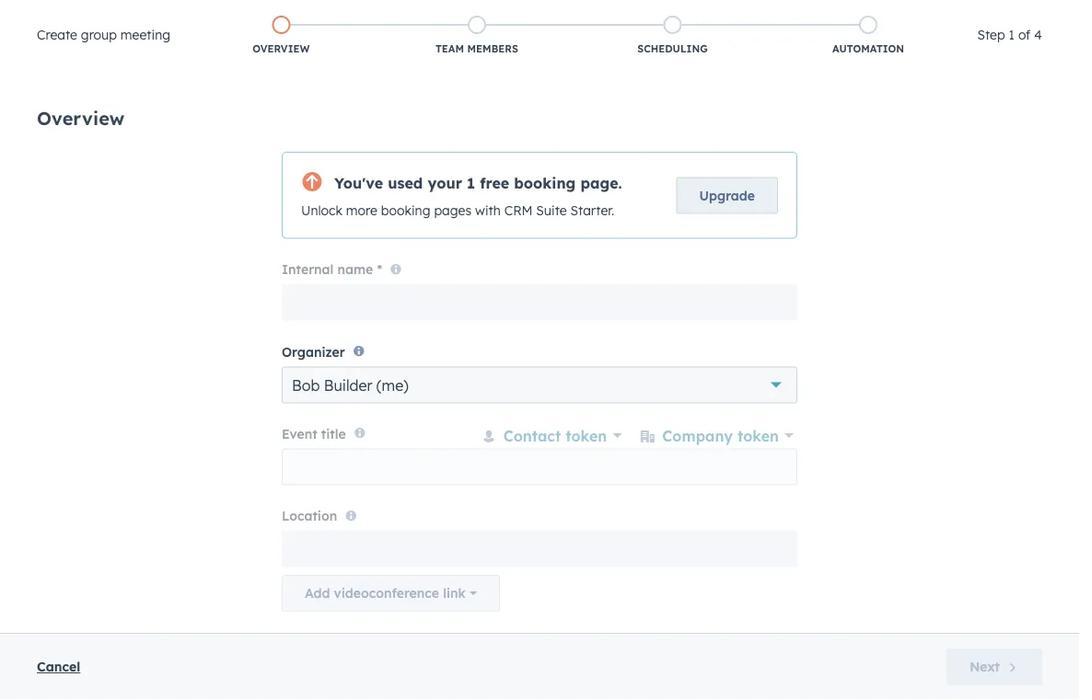 Task type: vqa. For each thing, say whether or not it's contained in the screenshot.
second menu item from right
yes



Task type: describe. For each thing, give the bounding box(es) containing it.
next
[[970, 659, 1000, 675]]

location element
[[282, 531, 797, 612]]

upgrade inside menu
[[755, 9, 807, 24]]

suite
[[536, 203, 567, 219]]

event title
[[282, 426, 346, 442]]

help image
[[875, 8, 891, 25]]

internal
[[282, 261, 334, 278]]

none text field inside event title element
[[292, 458, 787, 500]]

contact token
[[503, 427, 607, 445]]

unlock
[[301, 203, 342, 219]]

bob
[[292, 376, 320, 394]]

starter.
[[570, 203, 614, 219]]

team members
[[435, 42, 518, 55]]

name
[[337, 261, 373, 278]]

more
[[346, 203, 377, 219]]

create group meeting
[[37, 27, 170, 43]]

unlock more booking pages with crm suite starter.
[[301, 203, 614, 219]]

marketplaces button
[[825, 0, 864, 29]]

overview inside list item
[[252, 42, 310, 55]]

team members list item
[[379, 12, 575, 60]]

bob builder (me) button
[[282, 367, 797, 404]]

0 horizontal spatial overview
[[37, 107, 124, 130]]

used
[[388, 174, 423, 192]]

add videoconference link
[[305, 586, 466, 602]]

builder
[[324, 376, 372, 394]]

create
[[37, 27, 77, 43]]

next button
[[947, 649, 1042, 686]]

1 vertical spatial booking
[[381, 203, 430, 219]]

meetings booked
[[688, 180, 800, 194]]

1 vertical spatial upgrade
[[699, 187, 755, 203]]

1 menu item from the left
[[819, 0, 823, 29]]

add videoconference link button
[[282, 575, 500, 612]]

1 vertical spatial organizer
[[282, 344, 345, 360]]

scheduling
[[637, 42, 708, 55]]

pages
[[434, 203, 472, 219]]

reschedule
[[357, 633, 425, 650]]

0 vertical spatial organizer
[[226, 180, 295, 194]]

page.
[[580, 174, 622, 192]]

link
[[443, 586, 466, 602]]

type
[[361, 180, 389, 194]]

company
[[662, 427, 733, 445]]

cancel button
[[37, 657, 80, 679]]

Search HubSpot search field
[[820, 39, 1046, 70]]

duration
[[447, 180, 508, 194]]

Internal name text field
[[282, 284, 797, 321]]

token for company token
[[737, 427, 779, 445]]

internal name
[[282, 261, 373, 278]]

event title element
[[282, 422, 797, 508]]



Task type: locate. For each thing, give the bounding box(es) containing it.
0 vertical spatial overview
[[252, 42, 310, 55]]

1 horizontal spatial cancel
[[282, 633, 325, 650]]

booking up suite
[[514, 174, 576, 192]]

token right contact at bottom
[[566, 427, 607, 445]]

your
[[428, 174, 462, 192]]

bob builder (me)
[[292, 376, 409, 394]]

token inside popup button
[[566, 427, 607, 445]]

list containing overview
[[183, 12, 966, 60]]

4
[[1034, 27, 1042, 43]]

videoconference
[[334, 586, 439, 602]]

meetings for meetings booked
[[688, 180, 748, 194]]

0 horizontal spatial token
[[566, 427, 607, 445]]

0 horizontal spatial booking
[[381, 203, 430, 219]]

meeting
[[120, 27, 170, 43]]

views
[[572, 180, 610, 194]]

organizer
[[226, 180, 295, 194], [282, 344, 345, 360]]

1 horizontal spatial meetings
[[688, 180, 748, 194]]

and
[[328, 633, 353, 650]]

step
[[977, 27, 1005, 43]]

None text field
[[282, 531, 797, 568]]

meetings
[[44, 100, 127, 123], [688, 180, 748, 194]]

crm
[[504, 203, 533, 219]]

team
[[435, 42, 464, 55]]

upgrade
[[755, 9, 807, 24], [699, 187, 755, 203]]

list
[[183, 12, 966, 60]]

group
[[81, 27, 117, 43]]

0 horizontal spatial cancel
[[37, 659, 80, 675]]

of
[[1018, 27, 1031, 43]]

token for contact token
[[566, 427, 607, 445]]

1 horizontal spatial token
[[737, 427, 779, 445]]

1 left of
[[1009, 27, 1015, 43]]

event
[[282, 426, 317, 442]]

1 vertical spatial meetings
[[688, 180, 748, 194]]

cancel for cancel
[[37, 659, 80, 675]]

members
[[467, 42, 518, 55]]

2 token from the left
[[737, 427, 779, 445]]

company token button
[[637, 422, 797, 450]]

1 horizontal spatial overview
[[252, 42, 310, 55]]

contact token button
[[478, 422, 625, 450]]

1 left free
[[467, 174, 475, 192]]

meetings down 'group'
[[44, 100, 127, 123]]

0 vertical spatial 1
[[1009, 27, 1015, 43]]

meetings for meetings
[[44, 100, 127, 123]]

upgrade link
[[676, 177, 778, 214]]

2 menu item from the left
[[962, 0, 1057, 29]]

overview
[[252, 42, 310, 55], [37, 107, 124, 130]]

with
[[475, 203, 501, 219]]

0 vertical spatial booking
[[514, 174, 576, 192]]

cancel for cancel and reschedule
[[282, 633, 325, 650]]

cancel
[[282, 633, 325, 650], [37, 659, 80, 675]]

booking
[[514, 174, 576, 192], [381, 203, 430, 219]]

menu item left marketplaces popup button
[[819, 0, 823, 29]]

free
[[480, 174, 509, 192]]

token inside "popup button"
[[737, 427, 779, 445]]

1 vertical spatial overview
[[37, 107, 124, 130]]

cancel and reschedule
[[282, 633, 425, 650]]

meetings left booked
[[688, 180, 748, 194]]

1 vertical spatial cancel
[[37, 659, 80, 675]]

menu item
[[819, 0, 823, 29], [962, 0, 1057, 29]]

add
[[305, 586, 330, 602]]

1 horizontal spatial menu item
[[962, 0, 1057, 29]]

1 vertical spatial 1
[[467, 174, 475, 192]]

booking down used
[[381, 203, 430, 219]]

1 token from the left
[[566, 427, 607, 445]]

upgrade menu
[[722, 0, 1057, 29]]

token
[[566, 427, 607, 445], [737, 427, 779, 445]]

0 horizontal spatial meetings
[[44, 100, 127, 123]]

automation
[[832, 42, 904, 55]]

0 horizontal spatial 1
[[467, 174, 475, 192]]

0 vertical spatial cancel
[[282, 633, 325, 650]]

you've used your 1 free booking page.
[[334, 174, 622, 192]]

0 vertical spatial meetings
[[44, 100, 127, 123]]

(me)
[[376, 376, 409, 394]]

company token
[[662, 427, 779, 445]]

None text field
[[292, 458, 787, 500]]

0 vertical spatial upgrade
[[755, 9, 807, 24]]

menu item up search hubspot search box
[[962, 0, 1057, 29]]

upgrade image
[[735, 8, 751, 25]]

1 horizontal spatial booking
[[514, 174, 576, 192]]

step 1 of 4
[[977, 27, 1042, 43]]

location
[[282, 508, 337, 524]]

overview list item
[[183, 12, 379, 60]]

1
[[1009, 27, 1015, 43], [467, 174, 475, 192]]

marketplaces image
[[836, 8, 853, 25]]

help button
[[867, 0, 899, 29]]

0 horizontal spatial menu item
[[819, 0, 823, 29]]

booked
[[751, 180, 800, 194]]

scheduling list item
[[575, 12, 771, 60]]

you've
[[334, 174, 383, 192]]

token right 'company'
[[737, 427, 779, 445]]

1 horizontal spatial 1
[[1009, 27, 1015, 43]]

title
[[321, 426, 346, 442]]

contact
[[503, 427, 561, 445]]

automation list item
[[771, 12, 966, 60]]



